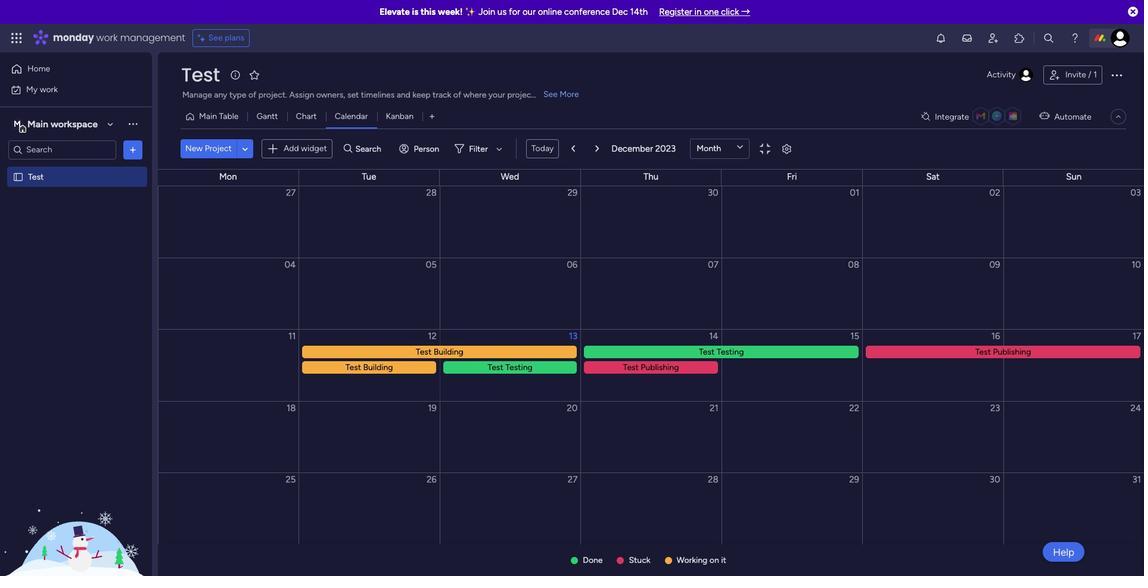 Task type: describe. For each thing, give the bounding box(es) containing it.
activity button
[[982, 66, 1039, 85]]

list arrow image
[[572, 145, 575, 153]]

management
[[120, 31, 185, 45]]

1
[[1094, 70, 1097, 80]]

your
[[489, 90, 505, 100]]

sun
[[1066, 172, 1082, 182]]

fri
[[787, 172, 797, 182]]

invite
[[1066, 70, 1086, 80]]

is
[[412, 7, 418, 17]]

0 vertical spatial options image
[[1110, 68, 1124, 82]]

list arrow image
[[596, 145, 599, 153]]

calendar button
[[326, 107, 377, 126]]

select product image
[[11, 32, 23, 44]]

see for see plans
[[208, 33, 223, 43]]

angle down image
[[242, 145, 248, 153]]

working on it
[[677, 556, 726, 566]]

stuck
[[629, 556, 651, 566]]

workspace selection element
[[11, 117, 100, 133]]

integrate
[[935, 112, 969, 122]]

/
[[1088, 70, 1092, 80]]

gantt button
[[248, 107, 287, 126]]

home button
[[7, 60, 128, 79]]

on
[[710, 556, 719, 566]]

week!
[[438, 7, 463, 17]]

new
[[185, 144, 203, 154]]

main table
[[199, 111, 239, 122]]

my
[[26, 84, 38, 94]]

click
[[721, 7, 739, 17]]

this
[[421, 7, 436, 17]]

gantt
[[257, 111, 278, 122]]

workspace image
[[11, 118, 23, 131]]

more
[[560, 89, 579, 100]]

collapse board header image
[[1114, 112, 1123, 122]]

stands.
[[536, 90, 563, 100]]

14th
[[630, 7, 648, 17]]

elevate is this week! ✨ join us for our online conference dec 14th
[[380, 7, 648, 17]]

1 of from the left
[[248, 90, 256, 100]]

keep
[[413, 90, 431, 100]]

plans
[[225, 33, 244, 43]]

main for main table
[[199, 111, 217, 122]]

main table button
[[181, 107, 248, 126]]

2023
[[655, 143, 676, 154]]

see plans
[[208, 33, 244, 43]]

lottie animation image
[[0, 456, 152, 577]]

add view image
[[430, 112, 435, 121]]

search everything image
[[1043, 32, 1055, 44]]

us
[[498, 7, 507, 17]]

done
[[583, 556, 603, 566]]

wed
[[501, 172, 519, 182]]

lottie animation element
[[0, 456, 152, 577]]

james peterson image
[[1111, 29, 1130, 48]]

and
[[397, 90, 410, 100]]

working
[[677, 556, 708, 566]]

table
[[219, 111, 239, 122]]

workspace
[[51, 118, 98, 130]]

thu
[[644, 172, 659, 182]]

m
[[14, 119, 21, 129]]

register in one click →
[[659, 7, 750, 17]]

invite members image
[[987, 32, 999, 44]]

elevate
[[380, 7, 410, 17]]

✨
[[465, 7, 476, 17]]

december 2023
[[612, 143, 676, 154]]

2 of from the left
[[453, 90, 461, 100]]

invite / 1
[[1066, 70, 1097, 80]]

project.
[[258, 90, 287, 100]]

help image
[[1069, 32, 1081, 44]]

chart
[[296, 111, 317, 122]]

add to favorites image
[[248, 69, 260, 81]]

online
[[538, 7, 562, 17]]

type
[[229, 90, 246, 100]]

work for monday
[[96, 31, 118, 45]]

dec
[[612, 7, 628, 17]]

help button
[[1043, 543, 1085, 563]]

december
[[612, 143, 653, 154]]

person button
[[395, 139, 446, 159]]

show board description image
[[228, 69, 242, 81]]

main workspace
[[27, 118, 98, 130]]

workspace options image
[[127, 118, 139, 130]]

person
[[414, 144, 439, 154]]

kanban button
[[377, 107, 423, 126]]

help
[[1053, 547, 1074, 559]]

Test field
[[178, 61, 223, 88]]

notifications image
[[935, 32, 947, 44]]

test list box
[[0, 164, 152, 348]]



Task type: vqa. For each thing, say whether or not it's contained in the screenshot.
the Workspace ICON
yes



Task type: locate. For each thing, give the bounding box(es) containing it.
see left plans
[[208, 33, 223, 43]]

see left more
[[544, 89, 558, 100]]

0 horizontal spatial main
[[27, 118, 48, 130]]

invite / 1 button
[[1043, 66, 1103, 85]]

for
[[509, 7, 520, 17]]

add widget button
[[262, 139, 332, 158]]

set
[[347, 90, 359, 100]]

options image
[[1110, 68, 1124, 82], [127, 144, 139, 156]]

home
[[27, 64, 50, 74]]

0 vertical spatial see
[[208, 33, 223, 43]]

main right workspace 'image'
[[27, 118, 48, 130]]

any
[[214, 90, 227, 100]]

see for see more
[[544, 89, 558, 100]]

work for my
[[40, 84, 58, 94]]

arrow down image
[[492, 142, 506, 156]]

work right monday
[[96, 31, 118, 45]]

1 horizontal spatial of
[[453, 90, 461, 100]]

Search in workspace field
[[25, 143, 100, 157]]

track
[[433, 90, 451, 100]]

register
[[659, 7, 692, 17]]

apps image
[[1014, 32, 1026, 44]]

kanban
[[386, 111, 414, 122]]

one
[[704, 7, 719, 17]]

my work button
[[7, 80, 128, 99]]

add
[[284, 143, 299, 154]]

filter button
[[450, 139, 506, 159]]

activity
[[987, 70, 1016, 80]]

register in one click → link
[[659, 7, 750, 17]]

work right my
[[40, 84, 58, 94]]

0 vertical spatial work
[[96, 31, 118, 45]]

1 horizontal spatial main
[[199, 111, 217, 122]]

work
[[96, 31, 118, 45], [40, 84, 58, 94]]

test right public board icon
[[28, 172, 44, 182]]

main inside button
[[199, 111, 217, 122]]

project
[[205, 144, 232, 154]]

main for main workspace
[[27, 118, 48, 130]]

sat
[[926, 172, 940, 182]]

owners,
[[316, 90, 345, 100]]

of right track
[[453, 90, 461, 100]]

test up the manage
[[181, 61, 220, 88]]

1 horizontal spatial options image
[[1110, 68, 1124, 82]]

where
[[463, 90, 487, 100]]

1 horizontal spatial see
[[544, 89, 558, 100]]

1 vertical spatial see
[[544, 89, 558, 100]]

new project
[[185, 144, 232, 154]]

automate
[[1054, 112, 1092, 122]]

test
[[181, 61, 220, 88], [28, 172, 44, 182]]

main left table
[[199, 111, 217, 122]]

monday
[[53, 31, 94, 45]]

see
[[208, 33, 223, 43], [544, 89, 558, 100]]

option
[[0, 166, 152, 169]]

tue
[[362, 172, 376, 182]]

test inside list box
[[28, 172, 44, 182]]

0 vertical spatial test
[[181, 61, 220, 88]]

month
[[697, 144, 721, 154]]

see more link
[[542, 89, 580, 101]]

today button
[[526, 139, 559, 159]]

today
[[531, 144, 554, 154]]

of
[[248, 90, 256, 100], [453, 90, 461, 100]]

new project button
[[181, 139, 237, 159]]

1 vertical spatial test
[[28, 172, 44, 182]]

public board image
[[13, 171, 24, 183]]

1 vertical spatial options image
[[127, 144, 139, 156]]

inbox image
[[961, 32, 973, 44]]

1 horizontal spatial test
[[181, 61, 220, 88]]

see plans button
[[192, 29, 250, 47]]

manage any type of project. assign owners, set timelines and keep track of where your project stands.
[[182, 90, 563, 100]]

join
[[478, 7, 495, 17]]

0 horizontal spatial options image
[[127, 144, 139, 156]]

options image right 1 on the right top of page
[[1110, 68, 1124, 82]]

filter
[[469, 144, 488, 154]]

of right type
[[248, 90, 256, 100]]

chart button
[[287, 107, 326, 126]]

widget
[[301, 143, 327, 154]]

see inside 'button'
[[208, 33, 223, 43]]

dapulse integrations image
[[921, 112, 930, 121]]

Search field
[[352, 141, 388, 157]]

options image down workspace options icon
[[127, 144, 139, 156]]

assign
[[289, 90, 314, 100]]

manage
[[182, 90, 212, 100]]

0 horizontal spatial test
[[28, 172, 44, 182]]

conference
[[564, 7, 610, 17]]

monday work management
[[53, 31, 185, 45]]

main inside the "workspace selection" element
[[27, 118, 48, 130]]

calendar
[[335, 111, 368, 122]]

1 vertical spatial work
[[40, 84, 58, 94]]

→
[[741, 7, 750, 17]]

1 horizontal spatial work
[[96, 31, 118, 45]]

work inside button
[[40, 84, 58, 94]]

autopilot image
[[1040, 109, 1050, 124]]

timelines
[[361, 90, 395, 100]]

see more
[[544, 89, 579, 100]]

0 horizontal spatial see
[[208, 33, 223, 43]]

mon
[[219, 172, 237, 182]]

0 horizontal spatial work
[[40, 84, 58, 94]]

add widget
[[284, 143, 327, 154]]

our
[[523, 7, 536, 17]]

0 horizontal spatial of
[[248, 90, 256, 100]]

v2 search image
[[344, 142, 352, 156]]

project
[[507, 90, 534, 100]]

in
[[695, 7, 702, 17]]

it
[[721, 556, 726, 566]]

my work
[[26, 84, 58, 94]]



